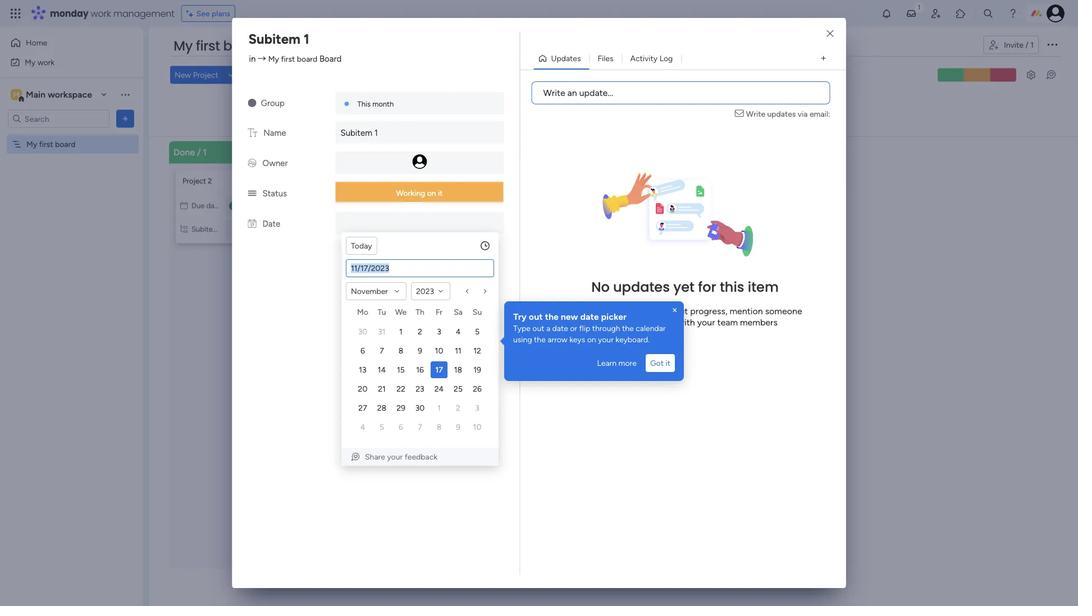 Task type: locate. For each thing, give the bounding box(es) containing it.
6 down 29 button
[[399, 423, 403, 432]]

8 button up 15 button
[[393, 343, 409, 359]]

log
[[660, 54, 673, 63]]

30 down monday element
[[358, 327, 367, 337]]

0 vertical spatial 7 button
[[373, 343, 390, 359]]

1 vertical spatial subitem 1
[[341, 128, 378, 138]]

v2 calendar view small outline image up v2 subtasks column small outline image
[[180, 201, 188, 210]]

due date
[[191, 201, 221, 210], [346, 201, 376, 210], [501, 201, 531, 210]]

2 vertical spatial subitem
[[351, 256, 378, 265]]

home
[[26, 38, 47, 47]]

0 horizontal spatial it
[[377, 147, 382, 158]]

1 vertical spatial 7
[[418, 423, 422, 432]]

0 horizontal spatial 3 button
[[431, 323, 448, 340]]

1 vertical spatial your
[[598, 335, 614, 345]]

2 for the right "2" button
[[456, 403, 460, 413]]

tu
[[378, 307, 386, 317]]

update...
[[579, 88, 613, 98]]

1 horizontal spatial 8
[[437, 423, 442, 432]]

1 image
[[914, 1, 924, 13]]

5 button down sunday element
[[469, 323, 486, 340]]

date
[[206, 201, 221, 210], [361, 201, 376, 210], [516, 201, 531, 210], [580, 311, 599, 322], [552, 324, 568, 333]]

main inside main table button
[[295, 40, 312, 50]]

2 button down 25 button
[[450, 400, 467, 417]]

team
[[717, 317, 738, 328]]

4 button down "saturday" element
[[450, 323, 467, 340]]

monday element
[[353, 305, 372, 322]]

next image
[[481, 287, 490, 296]]

30 right 29 button
[[415, 403, 425, 413]]

0 vertical spatial 3
[[518, 177, 522, 186]]

9 button down 25 button
[[450, 419, 467, 436]]

updates
[[551, 54, 581, 63]]

0 horizontal spatial due date
[[191, 201, 221, 210]]

1 horizontal spatial 2
[[418, 327, 422, 337]]

working
[[329, 147, 362, 158], [396, 188, 425, 198]]

work
[[91, 7, 111, 20], [37, 57, 55, 67]]

working inside the no updates yet for this item dialog
[[396, 188, 425, 198]]

2 due from the left
[[346, 201, 360, 210]]

0 horizontal spatial 5
[[380, 423, 384, 432]]

2 horizontal spatial on
[[587, 335, 596, 345]]

2 vertical spatial subitem 1
[[351, 256, 383, 265]]

date up arrow
[[552, 324, 568, 333]]

my first board up angle down image
[[174, 37, 263, 55]]

1 right 'invite'
[[1031, 40, 1034, 50]]

main right workspace image
[[26, 89, 46, 100]]

or inside try out the new date picker type out a date or flip through the calendar using the arrow keys on your keyboard.
[[570, 324, 577, 333]]

1 v2 calendar view small outline image from the left
[[180, 201, 188, 210]]

0 vertical spatial 4 button
[[450, 323, 467, 340]]

work inside button
[[37, 57, 55, 67]]

v2 subtasks column small outline image
[[335, 225, 343, 234], [490, 225, 498, 234]]

/ right "done"
[[197, 147, 201, 158]]

0 horizontal spatial 10 button
[[431, 343, 448, 359]]

friday element
[[430, 305, 449, 322]]

16
[[425, 202, 432, 211], [416, 365, 424, 375]]

22
[[397, 384, 405, 394]]

1 subitems from the left
[[191, 225, 222, 234]]

subitem 1 down today at the left top
[[351, 256, 383, 265]]

on for working on it / 1
[[364, 147, 375, 158]]

1 vertical spatial 16
[[416, 365, 424, 375]]

2 horizontal spatial 3
[[518, 177, 522, 186]]

2 v2 calendar view small outline image from the left
[[490, 201, 498, 210]]

1 vertical spatial to
[[643, 317, 651, 328]]

0 vertical spatial main
[[295, 40, 312, 50]]

on
[[364, 147, 375, 158], [427, 188, 436, 198], [587, 335, 596, 345]]

30 button
[[354, 323, 371, 340], [412, 400, 428, 417]]

your down progress, at the bottom of page
[[697, 317, 715, 328]]

learn more
[[597, 359, 637, 368]]

date left v2 overdue deadline icon
[[361, 201, 376, 210]]

1 vertical spatial out
[[533, 324, 544, 333]]

1 vertical spatial 6
[[399, 423, 403, 432]]

my inside list box
[[26, 140, 37, 149]]

3 subitems from the left
[[501, 225, 532, 234]]

9 button
[[412, 343, 428, 359], [450, 419, 467, 436]]

1 v2 subtasks column small outline image from the left
[[335, 225, 343, 234]]

subitems down project 3
[[501, 225, 532, 234]]

board inside field
[[223, 37, 263, 55]]

18
[[454, 365, 462, 375]]

date inside list box
[[361, 201, 376, 210]]

4 down "saturday" element
[[456, 327, 461, 337]]

on up the nov 16
[[427, 188, 436, 198]]

0 vertical spatial work
[[91, 7, 111, 20]]

0 horizontal spatial 9
[[418, 346, 422, 356]]

board down search in workspace field at the top left of page
[[55, 140, 75, 149]]

project up v2 calendar view small outline image
[[337, 177, 361, 186]]

26 button
[[469, 381, 486, 398]]

first inside field
[[196, 37, 220, 55]]

on down "flip"
[[587, 335, 596, 345]]

this
[[357, 99, 371, 108]]

keyboard.
[[616, 335, 650, 345]]

1 horizontal spatial 5 button
[[469, 323, 486, 340]]

first inside in → my first board board
[[281, 54, 295, 63]]

angle down image
[[228, 71, 234, 79]]

v2 calendar view small outline image down project 3
[[490, 201, 498, 210]]

this month
[[357, 99, 394, 108]]

1 vertical spatial 6 button
[[393, 419, 409, 436]]

My first board field
[[171, 37, 266, 56]]

0 horizontal spatial 6
[[361, 346, 365, 356]]

my down the home on the top
[[25, 57, 35, 67]]

1 button down wednesday element
[[393, 323, 409, 340]]

v2 subitems open image right caret down icon
[[418, 225, 425, 234]]

1 horizontal spatial 2 button
[[450, 400, 467, 417]]

option
[[0, 134, 143, 136]]

date left v2 done deadline image
[[206, 201, 221, 210]]

2 button
[[412, 323, 428, 340], [450, 400, 467, 417]]

10 up "17"
[[435, 346, 443, 356]]

subitem up the '→'
[[248, 31, 300, 47]]

write left an
[[543, 88, 565, 98]]

my work button
[[7, 53, 121, 71]]

in → my first board board
[[249, 54, 342, 64]]

new project
[[175, 70, 218, 80]]

/ inside button
[[1026, 40, 1029, 50]]

0 horizontal spatial subitems
[[191, 225, 222, 234]]

to down update
[[643, 317, 651, 328]]

2 vertical spatial your
[[387, 452, 403, 462]]

0 vertical spatial 10
[[435, 346, 443, 356]]

subitems right v2 subtasks column small outline image
[[191, 225, 222, 234]]

my right the '→'
[[268, 54, 279, 63]]

row group for my work button
[[167, 141, 787, 606]]

row group containing 30
[[353, 322, 487, 437]]

1 vertical spatial 3
[[437, 327, 441, 337]]

no
[[591, 278, 610, 297]]

via
[[798, 109, 808, 118]]

/ right 'invite'
[[1026, 40, 1029, 50]]

4 button
[[450, 323, 467, 340], [354, 419, 371, 436]]

16 button
[[412, 362, 428, 378]]

0 horizontal spatial 4
[[360, 423, 365, 432]]

my first board down search in workspace field at the top left of page
[[26, 140, 75, 149]]

1 horizontal spatial 5
[[475, 327, 480, 337]]

16 inside button
[[416, 365, 424, 375]]

4
[[456, 327, 461, 337], [360, 423, 365, 432]]

3 due date from the left
[[501, 201, 531, 210]]

v2 subitems open image
[[261, 225, 268, 234], [418, 225, 425, 234]]

the inside be the first one to update about progress, mention someone or upload files to share with your team members
[[572, 306, 585, 316]]

write an update...
[[543, 88, 613, 98]]

1 button
[[393, 323, 409, 340], [431, 400, 448, 417]]

0 horizontal spatial to
[[623, 306, 632, 316]]

working up nov
[[396, 188, 425, 198]]

first down search in workspace field at the top left of page
[[39, 140, 53, 149]]

this
[[720, 278, 744, 297]]

project down done / 1 at the top left
[[183, 177, 206, 186]]

1 horizontal spatial 30
[[415, 403, 425, 413]]

16 inside list box
[[425, 202, 432, 211]]

progress,
[[690, 306, 727, 316]]

invite members image
[[930, 8, 942, 19]]

grid
[[353, 305, 487, 437]]

calendar
[[636, 324, 666, 333]]

Date field
[[346, 260, 494, 277]]

a
[[546, 324, 550, 333]]

/
[[1026, 40, 1029, 50], [197, 147, 201, 158], [385, 147, 388, 158]]

on inside the no updates yet for this item dialog
[[427, 188, 436, 198]]

1 horizontal spatial 7
[[418, 423, 422, 432]]

v2 subtasks column small outline image up add time image
[[490, 225, 498, 234]]

10 button up "17"
[[431, 343, 448, 359]]

row group
[[167, 141, 787, 606], [353, 322, 487, 437]]

updates for no
[[613, 278, 670, 297]]

7 button down '31' button
[[373, 343, 390, 359]]

0 vertical spatial 4
[[456, 327, 461, 337]]

1 v2 subitems open image from the left
[[261, 225, 268, 234]]

1 vertical spatial write
[[746, 109, 765, 118]]

dapulse text column image
[[248, 128, 257, 138]]

it inside button
[[666, 359, 670, 368]]

4 down the 27
[[360, 423, 365, 432]]

more
[[619, 359, 637, 368]]

row group containing done
[[167, 141, 787, 606]]

my first board
[[174, 37, 263, 55], [26, 140, 75, 149]]

15
[[397, 365, 405, 375]]

write left via
[[746, 109, 765, 118]]

project inside list box
[[337, 177, 361, 186]]

1 horizontal spatial or
[[584, 317, 592, 328]]

v2 calendar view small outline image for project 3
[[490, 201, 498, 210]]

1 vertical spatial main
[[26, 89, 46, 100]]

30 button down monday element
[[354, 323, 371, 340]]

0 horizontal spatial 2 button
[[412, 323, 428, 340]]

Search in workspace field
[[24, 112, 94, 125]]

working up project 1
[[329, 147, 362, 158]]

main inside workspace selection element
[[26, 89, 46, 100]]

7
[[380, 346, 384, 356], [418, 423, 422, 432]]

2 vertical spatial it
[[666, 359, 670, 368]]

sunday element
[[468, 305, 487, 322]]

done
[[174, 147, 195, 158]]

0 horizontal spatial or
[[570, 324, 577, 333]]

1 vertical spatial 7 button
[[412, 419, 428, 436]]

workspace image
[[11, 88, 22, 101]]

0 vertical spatial 30 button
[[354, 323, 371, 340]]

due date for project 2
[[191, 201, 221, 210]]

1 horizontal spatial due date
[[346, 201, 376, 210]]

subitem down today at the left top
[[351, 256, 378, 265]]

8 up feedback
[[437, 423, 442, 432]]

v2 calendar view small outline image
[[180, 201, 188, 210], [490, 201, 498, 210]]

your down through
[[598, 335, 614, 345]]

0 horizontal spatial on
[[364, 147, 375, 158]]

1 horizontal spatial 6
[[399, 423, 403, 432]]

/ for invite
[[1026, 40, 1029, 50]]

updates left via
[[767, 109, 796, 118]]

it inside dialog
[[438, 188, 443, 198]]

files
[[598, 54, 614, 63]]

saturday element
[[449, 305, 468, 322]]

7 up 'share your feedback' link in the bottom left of the page
[[418, 423, 422, 432]]

done / 1
[[174, 147, 207, 158]]

your inside try out the new date picker type out a date or flip through the calendar using the arrow keys on your keyboard.
[[598, 335, 614, 345]]

0 vertical spatial write
[[543, 88, 565, 98]]

10 for the bottom 10 button
[[473, 423, 481, 432]]

my inside button
[[25, 57, 35, 67]]

0 vertical spatial 10 button
[[431, 343, 448, 359]]

my first board inside list box
[[26, 140, 75, 149]]

inbox image
[[906, 8, 917, 19]]

v2 subitems open image right dapulse date column image
[[261, 225, 268, 234]]

apps image
[[955, 8, 966, 19]]

1 left table on the top of page
[[304, 31, 309, 47]]

16 right nov
[[425, 202, 432, 211]]

10
[[435, 346, 443, 356], [473, 423, 481, 432]]

first up new project
[[196, 37, 220, 55]]

0 horizontal spatial v2 subitems open image
[[261, 225, 268, 234]]

1
[[304, 31, 309, 47], [1031, 40, 1034, 50], [374, 128, 378, 138], [203, 147, 207, 158], [390, 147, 394, 158], [363, 177, 366, 186], [428, 225, 431, 234], [380, 256, 383, 265], [399, 327, 403, 337], [437, 403, 441, 413]]

board inside in → my first board board
[[297, 54, 317, 63]]

0 horizontal spatial 8
[[399, 346, 403, 356]]

0 vertical spatial 6 button
[[354, 343, 371, 359]]

my
[[174, 37, 193, 55], [268, 54, 279, 63], [25, 57, 35, 67], [26, 140, 37, 149]]

monday
[[50, 7, 88, 20]]

9
[[418, 346, 422, 356], [456, 423, 460, 432]]

6 up the 13 button
[[361, 346, 365, 356]]

your inside be the first one to update about progress, mention someone or upload files to share with your team members
[[697, 317, 715, 328]]

1 horizontal spatial v2 subitems open image
[[418, 225, 425, 234]]

9 up '16' button
[[418, 346, 422, 356]]

12
[[473, 346, 481, 356]]

1 inside button
[[1031, 40, 1034, 50]]

date for v2 subtasks column small outline image
[[206, 201, 221, 210]]

0 horizontal spatial board
[[55, 140, 75, 149]]

picker
[[601, 311, 627, 322]]

0 horizontal spatial write
[[543, 88, 565, 98]]

envelope o image
[[735, 108, 746, 120]]

2 v2 subitems open image from the left
[[418, 225, 425, 234]]

1 vertical spatial 30 button
[[412, 400, 428, 417]]

1 vertical spatial 4
[[360, 423, 365, 432]]

/ down month
[[385, 147, 388, 158]]

first inside be the first one to update about progress, mention someone or upload files to share with your team members
[[588, 306, 604, 316]]

5 down sunday element
[[475, 327, 480, 337]]

0 horizontal spatial 2
[[208, 177, 212, 186]]

for
[[698, 278, 716, 297]]

1 horizontal spatial 8 button
[[431, 419, 448, 436]]

on for working on it
[[427, 188, 436, 198]]

1 due date from the left
[[191, 201, 221, 210]]

due right v2 calendar view small outline image
[[346, 201, 360, 210]]

the right be
[[572, 306, 585, 316]]

1 horizontal spatial working
[[396, 188, 425, 198]]

write for write an update...
[[543, 88, 565, 98]]

project 2
[[183, 177, 212, 186]]

1 horizontal spatial 16
[[425, 202, 432, 211]]

john smith image
[[1047, 4, 1065, 22]]

work right 'monday'
[[91, 7, 111, 20]]

0 vertical spatial 9
[[418, 346, 422, 356]]

yet
[[673, 278, 695, 297]]

group
[[261, 98, 285, 108]]

main table button
[[278, 36, 341, 54]]

or for upload
[[584, 317, 592, 328]]

0 vertical spatial my first board
[[174, 37, 263, 55]]

see
[[196, 9, 210, 18]]

3 button down 26 button
[[469, 400, 486, 417]]

5
[[475, 327, 480, 337], [380, 423, 384, 432]]

0 horizontal spatial 16
[[416, 365, 424, 375]]

nov 16
[[410, 202, 432, 211]]

work down the home on the top
[[37, 57, 55, 67]]

list box
[[331, 166, 463, 277]]

my up "new"
[[174, 37, 193, 55]]

2 horizontal spatial subitems
[[501, 225, 532, 234]]

v2 multiple person column image
[[248, 158, 256, 168]]

0 vertical spatial 6
[[361, 346, 365, 356]]

3 due from the left
[[501, 201, 515, 210]]

v2 status image
[[248, 189, 256, 199]]

date up "flip"
[[580, 311, 599, 322]]

2 button down thursday element
[[412, 323, 428, 340]]

board inside list box
[[55, 140, 75, 149]]

5 down the 28
[[380, 423, 384, 432]]

or inside be the first one to update about progress, mention someone or upload files to share with your team members
[[584, 317, 592, 328]]

5 button down the 28
[[373, 419, 390, 436]]

to up files
[[623, 306, 632, 316]]

1 vertical spatial 10 button
[[469, 419, 486, 436]]

subitems up today button in the left top of the page
[[346, 225, 377, 234]]

0 vertical spatial 8
[[399, 346, 403, 356]]

1 horizontal spatial due
[[346, 201, 360, 210]]

project right "new"
[[193, 70, 218, 80]]

1 horizontal spatial 4 button
[[450, 323, 467, 340]]

share your feedback
[[365, 452, 437, 462]]

1 vertical spatial on
[[427, 188, 436, 198]]

about
[[665, 306, 688, 316]]

list box containing project 1
[[331, 166, 463, 277]]

29
[[397, 403, 405, 413]]

write an update... button
[[532, 81, 830, 104]]

1 button down 24 button at the left of page
[[431, 400, 448, 417]]

previous image
[[463, 287, 472, 296]]

6 button down 29 button
[[393, 419, 409, 436]]

v2 subtasks column small outline image
[[180, 225, 188, 234]]

subitem 1 up my first board link
[[248, 31, 309, 47]]

write for write updates via email:
[[746, 109, 765, 118]]

learn
[[597, 359, 617, 368]]

7 down 31
[[380, 346, 384, 356]]

board
[[319, 54, 342, 64]]

1 horizontal spatial 3 button
[[469, 400, 486, 417]]

1 horizontal spatial work
[[91, 7, 111, 20]]

2 due date from the left
[[346, 201, 376, 210]]

main
[[295, 40, 312, 50], [26, 89, 46, 100]]

share
[[365, 452, 385, 462]]

on up project 1
[[364, 147, 375, 158]]

out right the try
[[529, 311, 543, 322]]

due down project 2
[[191, 201, 205, 210]]

invite / 1
[[1004, 40, 1034, 50]]

no updates yet for this item
[[591, 278, 779, 297]]

10 down 26 button
[[473, 423, 481, 432]]

the
[[572, 306, 585, 316], [545, 311, 559, 322], [622, 324, 634, 333], [534, 335, 546, 345]]

1 vertical spatial work
[[37, 57, 55, 67]]

write inside button
[[543, 88, 565, 98]]

due date down project 2
[[191, 201, 221, 210]]

out left a
[[533, 324, 544, 333]]

project down stuck
[[492, 177, 516, 186]]

my inside field
[[174, 37, 193, 55]]

subitem 1 up working on it / 1
[[341, 128, 378, 138]]

0 vertical spatial 1 button
[[393, 323, 409, 340]]

my first board inside field
[[174, 37, 263, 55]]

v2 subtasks column small outline image down v2 calendar view small outline image
[[335, 225, 343, 234]]

0 horizontal spatial due
[[191, 201, 205, 210]]

notifications image
[[881, 8, 892, 19]]

or left "flip"
[[570, 324, 577, 333]]

→
[[258, 54, 266, 64]]

2 subitems from the left
[[346, 225, 377, 234]]

project inside the new project button
[[193, 70, 218, 80]]

6 button up the 13 button
[[354, 343, 371, 359]]

8 button up feedback
[[431, 419, 448, 436]]

3
[[518, 177, 522, 186], [437, 327, 441, 337], [475, 403, 479, 413]]

27 button
[[354, 400, 371, 417]]

13
[[359, 365, 367, 375]]

0 horizontal spatial my first board
[[26, 140, 75, 149]]

or right new in the bottom right of the page
[[584, 317, 592, 328]]

0 vertical spatial 8 button
[[393, 343, 409, 359]]

1 due from the left
[[191, 201, 205, 210]]

0 vertical spatial 5
[[475, 327, 480, 337]]

7 button
[[373, 343, 390, 359], [412, 419, 428, 436]]

0 horizontal spatial 7 button
[[373, 343, 390, 359]]

subitems for project 2
[[191, 225, 222, 234]]

main up in → my first board board
[[295, 40, 312, 50]]

16 right 15 button
[[416, 365, 424, 375]]

2 horizontal spatial 2
[[456, 403, 460, 413]]

subitems for project 3
[[501, 225, 532, 234]]

add view image
[[821, 54, 826, 62]]

first inside list box
[[39, 140, 53, 149]]

project 1
[[337, 177, 366, 186]]

v2 sun image
[[248, 98, 256, 108]]

0 vertical spatial your
[[697, 317, 715, 328]]

3 button down friday element
[[431, 323, 448, 340]]

0 vertical spatial it
[[377, 147, 382, 158]]

1 vertical spatial my first board
[[26, 140, 75, 149]]

due down project 3
[[501, 201, 515, 210]]



Task type: vqa. For each thing, say whether or not it's contained in the screenshot.


Task type: describe. For each thing, give the bounding box(es) containing it.
my first board list box
[[0, 133, 143, 305]]

26
[[473, 384, 482, 394]]

date for first v2 subtasks column small outline icon from right
[[516, 201, 531, 210]]

update
[[634, 306, 662, 316]]

working on it
[[396, 188, 443, 198]]

22 button
[[393, 381, 409, 398]]

row group for 2023 button
[[353, 322, 487, 437]]

su
[[473, 307, 482, 317]]

new
[[175, 70, 191, 80]]

0 horizontal spatial 9 button
[[412, 343, 428, 359]]

21
[[378, 384, 386, 394]]

0 horizontal spatial 30
[[358, 327, 367, 337]]

due for project 3
[[501, 201, 515, 210]]

on inside try out the new date picker type out a date or flip through the calendar using the arrow keys on your keyboard.
[[587, 335, 596, 345]]

activity log
[[630, 54, 673, 63]]

work for monday
[[91, 7, 111, 20]]

2 vertical spatial 3
[[475, 403, 479, 413]]

search everything image
[[983, 8, 994, 19]]

2023 button
[[411, 282, 450, 300]]

share
[[654, 317, 675, 328]]

due date for project 3
[[501, 201, 531, 210]]

an
[[567, 88, 577, 98]]

help image
[[1007, 8, 1019, 19]]

0 vertical spatial to
[[623, 306, 632, 316]]

1 vertical spatial subitem
[[341, 128, 372, 138]]

28 button
[[373, 400, 390, 417]]

1 down 24 button at the left of page
[[437, 403, 441, 413]]

17
[[435, 365, 443, 375]]

using
[[513, 335, 532, 345]]

2 for the left "2" button
[[418, 327, 422, 337]]

28
[[377, 403, 386, 413]]

subitems inside list box
[[346, 225, 377, 234]]

project for project 3
[[492, 177, 516, 186]]

email:
[[810, 109, 830, 118]]

files
[[624, 317, 641, 328]]

1 vertical spatial 3 button
[[469, 400, 486, 417]]

activity
[[630, 54, 658, 63]]

or for flip
[[570, 324, 577, 333]]

project for project 2
[[183, 177, 206, 186]]

12 button
[[469, 343, 486, 359]]

it for working on it
[[438, 188, 443, 198]]

type
[[513, 324, 531, 333]]

nov
[[410, 202, 423, 211]]

my inside in → my first board board
[[268, 54, 279, 63]]

thursday element
[[410, 305, 430, 322]]

0 vertical spatial 2
[[208, 177, 212, 186]]

keys
[[570, 335, 585, 345]]

18 button
[[450, 362, 467, 378]]

1 down working on it / 1
[[363, 177, 366, 186]]

10 for top 10 button
[[435, 346, 443, 356]]

1 down month
[[390, 147, 394, 158]]

20
[[358, 384, 367, 394]]

0 horizontal spatial 7
[[380, 346, 384, 356]]

we
[[395, 307, 407, 317]]

23 button
[[412, 381, 428, 398]]

today button
[[346, 237, 377, 255]]

11
[[455, 346, 461, 356]]

learn more button
[[593, 354, 641, 372]]

19
[[473, 365, 481, 375]]

2 v2 subtasks column small outline image from the left
[[490, 225, 498, 234]]

0 vertical spatial subitem
[[248, 31, 300, 47]]

close image
[[670, 306, 679, 315]]

in
[[249, 54, 256, 64]]

the up keyboard.
[[622, 324, 634, 333]]

wednesday element
[[391, 305, 410, 322]]

4 for the leftmost 4 "button"
[[360, 423, 365, 432]]

caret down image
[[408, 226, 412, 233]]

dapulse date column image
[[248, 219, 256, 229]]

status
[[263, 189, 287, 199]]

1 vertical spatial 8 button
[[431, 419, 448, 436]]

due for project 2
[[191, 201, 205, 210]]

new project button
[[170, 66, 223, 84]]

31
[[378, 327, 386, 337]]

15 button
[[393, 362, 409, 378]]

1 down wednesday element
[[399, 327, 403, 337]]

working for working on it
[[396, 188, 425, 198]]

1 horizontal spatial 6 button
[[393, 419, 409, 436]]

grid containing mo
[[353, 305, 487, 437]]

the right using
[[534, 335, 546, 345]]

write updates via email:
[[746, 109, 830, 118]]

work for my
[[37, 57, 55, 67]]

try out the new date picker heading
[[513, 311, 675, 323]]

close image
[[827, 30, 834, 38]]

subitem 1 inside list box
[[351, 256, 383, 265]]

1 vertical spatial 1 button
[[431, 400, 448, 417]]

m
[[13, 90, 20, 99]]

0 horizontal spatial your
[[387, 452, 403, 462]]

november button
[[346, 282, 407, 300]]

working for working on it / 1
[[329, 147, 362, 158]]

the up a
[[545, 311, 559, 322]]

main for main workspace
[[26, 89, 46, 100]]

1 horizontal spatial 7 button
[[412, 419, 428, 436]]

table
[[314, 40, 332, 50]]

2023
[[416, 287, 434, 296]]

1 horizontal spatial /
[[385, 147, 388, 158]]

be the first one to update about progress, mention someone or upload files to share with your team members
[[559, 306, 802, 328]]

4 for 4 "button" to the right
[[456, 327, 461, 337]]

project 3
[[492, 177, 522, 186]]

1 vertical spatial 5
[[380, 423, 384, 432]]

my first board link
[[268, 54, 317, 63]]

1 vertical spatial 8
[[437, 423, 442, 432]]

new
[[561, 311, 578, 322]]

one
[[606, 306, 621, 316]]

mention
[[730, 306, 763, 316]]

0 horizontal spatial 8 button
[[393, 343, 409, 359]]

1 right "done"
[[203, 147, 207, 158]]

/ for done
[[197, 147, 201, 158]]

14 button
[[373, 362, 390, 378]]

arrow
[[548, 335, 568, 345]]

25
[[454, 384, 463, 394]]

through
[[592, 324, 620, 333]]

v2 calendar view small outline image for project 2
[[180, 201, 188, 210]]

got it button
[[646, 354, 675, 372]]

0 horizontal spatial 4 button
[[354, 419, 371, 436]]

no updates yet for this item dialog
[[0, 0, 1078, 606]]

0 horizontal spatial 5 button
[[373, 419, 390, 436]]

1 horizontal spatial 9
[[456, 423, 460, 432]]

select product image
[[10, 8, 21, 19]]

see plans button
[[181, 5, 235, 22]]

it for working on it / 1
[[377, 147, 382, 158]]

23
[[416, 384, 424, 394]]

1 vertical spatial 9 button
[[450, 419, 467, 436]]

got
[[650, 359, 664, 368]]

subitem inside list box
[[351, 256, 378, 265]]

workspace selection element
[[11, 88, 94, 102]]

date
[[263, 219, 280, 229]]

due inside list box
[[346, 201, 360, 210]]

project for project 1
[[337, 177, 361, 186]]

11 button
[[450, 343, 467, 359]]

v2 overdue deadline image
[[384, 201, 393, 212]]

0 vertical spatial 3 button
[[431, 323, 448, 340]]

try
[[513, 311, 527, 322]]

my work
[[25, 57, 55, 67]]

19 button
[[469, 362, 486, 378]]

0 horizontal spatial 3
[[437, 327, 441, 337]]

files button
[[589, 49, 622, 67]]

someone
[[765, 306, 802, 316]]

v2 calendar view small outline image
[[335, 201, 343, 210]]

0 horizontal spatial 6 button
[[354, 343, 371, 359]]

members
[[740, 317, 778, 328]]

management
[[113, 7, 174, 20]]

date for 2nd v2 subtasks column small outline icon from right
[[361, 201, 376, 210]]

1 up november button
[[380, 256, 383, 265]]

with
[[678, 317, 695, 328]]

main for main table
[[295, 40, 312, 50]]

stuck
[[483, 147, 507, 158]]

17 button
[[431, 362, 448, 378]]

plans
[[212, 9, 230, 18]]

24
[[434, 384, 444, 394]]

21 button
[[373, 381, 390, 398]]

tuesday element
[[372, 305, 391, 322]]

updates for write
[[767, 109, 796, 118]]

due date inside list box
[[346, 201, 376, 210]]

0 vertical spatial out
[[529, 311, 543, 322]]

1 up working on it / 1
[[374, 128, 378, 138]]

1 right caret down icon
[[428, 225, 431, 234]]

0 vertical spatial subitem 1
[[248, 31, 309, 47]]

feedback
[[405, 452, 437, 462]]

v2 done deadline image
[[229, 201, 238, 212]]

item
[[748, 278, 779, 297]]

today
[[351, 241, 372, 251]]

mo
[[357, 307, 368, 317]]

see plans
[[196, 9, 230, 18]]

add time image
[[480, 240, 491, 252]]

try out the new date picker type out a date or flip through the calendar using the arrow keys on your keyboard.
[[513, 311, 668, 345]]

th
[[416, 307, 424, 317]]



